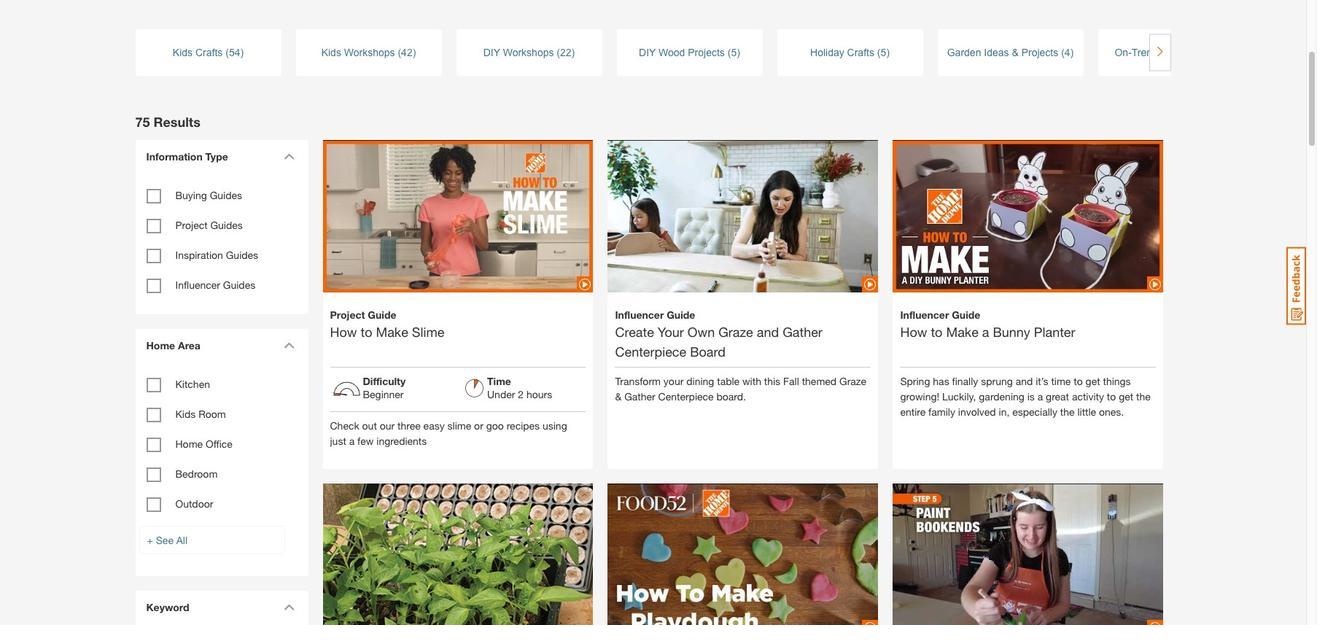 Task type: describe. For each thing, give the bounding box(es) containing it.
hours
[[527, 388, 552, 400]]

4 ) from the left
[[737, 46, 740, 58]]

all
[[176, 534, 188, 546]]

guides for inspiration guides
[[226, 249, 258, 261]]

it's
[[1036, 375, 1049, 387]]

make for a
[[946, 324, 979, 340]]

ones.
[[1099, 405, 1124, 418]]

growing!
[[900, 390, 940, 402]]

difficulty beginner
[[363, 375, 406, 400]]

transform your dining table with this fall themed graze & gather centerpiece board.
[[615, 375, 867, 402]]

to up ones.
[[1107, 390, 1116, 402]]

1 horizontal spatial get
[[1119, 390, 1134, 402]]

diy for diy workshops ( 22 )
[[483, 46, 500, 58]]

diy workshops ( 22 )
[[483, 46, 575, 58]]

ingredients
[[377, 434, 427, 447]]

0 horizontal spatial influencer
[[175, 279, 220, 291]]

table
[[717, 375, 740, 387]]

project guides
[[175, 219, 243, 231]]

) for kids crafts ( 54 )
[[240, 46, 244, 58]]

guide for slime
[[368, 308, 396, 321]]

guide for graze
[[667, 308, 695, 321]]

centerpiece inside the transform your dining table with this fall themed graze & gather centerpiece board.
[[658, 390, 714, 402]]

involved
[[958, 405, 996, 418]]

and inside spring has finally sprung and it's time to get things growing! luckily, gardening is a great activity to get the entire family involved in, especially the little ones.
[[1016, 375, 1033, 387]]

keyword button
[[139, 591, 299, 624]]

create
[[615, 324, 654, 340]]

ideas
[[984, 46, 1009, 58]]

guide for a
[[952, 308, 981, 321]]

kids crafts ( 54 )
[[173, 46, 244, 58]]

or
[[474, 419, 483, 432]]

entire
[[900, 405, 926, 418]]

bunny
[[993, 324, 1031, 340]]

75
[[135, 113, 150, 129]]

wood
[[659, 46, 685, 58]]

54
[[229, 46, 240, 58]]

in,
[[999, 405, 1010, 418]]

your
[[658, 324, 684, 340]]

how to make playdough image
[[608, 458, 879, 625]]

how for slime
[[330, 324, 357, 340]]

75 result s
[[135, 113, 200, 129]]

information type
[[146, 150, 228, 163]]

under
[[487, 388, 515, 400]]

how to make slime image
[[323, 115, 593, 318]]

influencer for how to make a bunny planter
[[900, 308, 949, 321]]

great
[[1046, 390, 1069, 402]]

inspiration
[[175, 249, 223, 261]]

outdoor
[[175, 497, 213, 510]]

three
[[398, 419, 421, 432]]

especially
[[1013, 405, 1058, 418]]

project for project guides
[[175, 219, 208, 231]]

& inside the transform your dining table with this fall themed graze & gather centerpiece board.
[[615, 390, 622, 402]]

little
[[1078, 405, 1096, 418]]

board
[[690, 343, 726, 359]]

gather inside the transform your dining table with this fall themed graze & gather centerpiece board.
[[625, 390, 656, 402]]

time
[[487, 375, 511, 387]]

inspiration guides
[[175, 249, 258, 261]]

) for diy workshops ( 22 )
[[572, 46, 575, 58]]

diy for diy wood projects ( 5 )
[[639, 46, 656, 58]]

home area button
[[139, 329, 299, 362]]

caret icon image for area
[[283, 342, 294, 349]]

on-
[[1115, 46, 1132, 58]]

42
[[401, 46, 413, 58]]

caret icon image for type
[[283, 153, 294, 160]]

garden
[[947, 46, 981, 58]]

dining
[[687, 375, 714, 387]]

1 projects from the left
[[688, 46, 725, 58]]

finally
[[952, 375, 978, 387]]

own
[[688, 324, 715, 340]]

is
[[1028, 390, 1035, 402]]

a inside spring has finally sprung and it's time to get things growing! luckily, gardening is a great activity to get the entire family involved in, especially the little ones.
[[1038, 390, 1043, 402]]

kitchen
[[175, 378, 210, 390]]

4 ( from the left
[[728, 46, 731, 58]]

kids for kids workshops ( 42 )
[[321, 46, 341, 58]]

feedback link image
[[1287, 247, 1306, 325]]

kids workshops ( 42 )
[[321, 46, 416, 58]]

create your own graze and gather centerpiece board image
[[608, 115, 879, 318]]

result
[[154, 113, 193, 129]]

( for kids crafts
[[226, 46, 229, 58]]

a inside influencer guide how to make a bunny planter
[[982, 324, 989, 340]]

goo
[[486, 419, 504, 432]]

0 vertical spatial &
[[1012, 46, 1019, 58]]

crafts for holiday crafts
[[847, 46, 875, 58]]

how to make a bunny planter image
[[893, 115, 1164, 318]]

bedroom
[[175, 468, 218, 480]]

transform
[[615, 375, 661, 387]]

home
[[146, 339, 175, 352]]

4
[[1065, 46, 1071, 58]]

workshops for diy workshops
[[503, 46, 554, 58]]

graze inside the transform your dining table with this fall themed graze & gather centerpiece board.
[[840, 375, 867, 387]]

time
[[1051, 375, 1071, 387]]

22
[[560, 46, 572, 58]]

this
[[764, 375, 781, 387]]

buying
[[175, 189, 207, 201]]

recipes
[[507, 419, 540, 432]]

1 vertical spatial the
[[1060, 405, 1075, 418]]

few
[[357, 434, 374, 447]]

influencer guide how to make a bunny planter
[[900, 308, 1076, 340]]

holiday
[[810, 46, 844, 58]]

room
[[198, 408, 226, 420]]

check
[[330, 419, 359, 432]]

just
[[330, 434, 346, 447]]

1 5 from the left
[[731, 46, 737, 58]]

spring
[[900, 375, 930, 387]]



Task type: vqa. For each thing, say whether or not it's contained in the screenshot.
caret icon
yes



Task type: locate. For each thing, give the bounding box(es) containing it.
home
[[175, 438, 203, 450]]

get up activity
[[1086, 375, 1100, 387]]

1 horizontal spatial project
[[330, 308, 365, 321]]

0 vertical spatial gather
[[783, 324, 823, 340]]

see
[[156, 534, 174, 546]]

your
[[664, 375, 684, 387]]

2 workshops from the left
[[503, 46, 554, 58]]

to inside project guide how to make slime
[[361, 324, 372, 340]]

1 guide from the left
[[368, 308, 396, 321]]

s
[[193, 113, 200, 129]]

1 crafts from the left
[[195, 46, 223, 58]]

3 workshops from the left
[[1161, 46, 1212, 58]]

to up difficulty
[[361, 324, 372, 340]]

2 ) from the left
[[413, 46, 416, 58]]

and up the is
[[1016, 375, 1033, 387]]

( for kids workshops
[[398, 46, 401, 58]]

influencer guide create your own graze and gather centerpiece board
[[615, 308, 823, 359]]

diy
[[483, 46, 500, 58], [639, 46, 656, 58]]

0 horizontal spatial kids
[[173, 46, 193, 58]]

graze inside influencer guide create your own graze and gather centerpiece board
[[719, 324, 753, 340]]

1 horizontal spatial workshops
[[503, 46, 554, 58]]

on-trend workshops
[[1115, 46, 1212, 58]]

the down great on the right of page
[[1060, 405, 1075, 418]]

trend
[[1132, 46, 1158, 58]]

guide inside influencer guide create your own graze and gather centerpiece board
[[667, 308, 695, 321]]

luckily,
[[942, 390, 976, 402]]

1 vertical spatial gather
[[625, 390, 656, 402]]

1 make from the left
[[376, 324, 408, 340]]

workshops for kids workshops
[[344, 46, 395, 58]]

0 vertical spatial centerpiece
[[615, 343, 687, 359]]

1 horizontal spatial &
[[1012, 46, 1019, 58]]

how inside influencer guide how to make a bunny planter
[[900, 324, 927, 340]]

a left few
[[349, 434, 355, 447]]

0 vertical spatial project
[[175, 219, 208, 231]]

1 kids from the left
[[173, 46, 193, 58]]

a
[[982, 324, 989, 340], [1038, 390, 1043, 402], [349, 434, 355, 447]]

make
[[376, 324, 408, 340], [946, 324, 979, 340]]

2 ( from the left
[[398, 46, 401, 58]]

projects
[[688, 46, 725, 58], [1022, 46, 1059, 58]]

and up "this"
[[757, 324, 779, 340]]

out
[[362, 419, 377, 432]]

caret icon image inside keyword button
[[283, 604, 294, 611]]

2 make from the left
[[946, 324, 979, 340]]

0 horizontal spatial a
[[349, 434, 355, 447]]

to inside influencer guide how to make a bunny planter
[[931, 324, 943, 340]]

caret icon image
[[283, 153, 294, 160], [283, 342, 294, 349], [283, 604, 294, 611]]

projects left 4
[[1022, 46, 1059, 58]]

0 vertical spatial caret icon image
[[283, 153, 294, 160]]

2 crafts from the left
[[847, 46, 875, 58]]

our
[[380, 419, 395, 432]]

activity
[[1072, 390, 1104, 402]]

2 caret icon image from the top
[[283, 342, 294, 349]]

1 horizontal spatial and
[[1016, 375, 1033, 387]]

gather down transform
[[625, 390, 656, 402]]

(
[[226, 46, 229, 58], [398, 46, 401, 58], [557, 46, 560, 58], [728, 46, 731, 58], [877, 46, 881, 58], [1061, 46, 1065, 58]]

get down things
[[1119, 390, 1134, 402]]

influencer for create your own graze and gather centerpiece board
[[615, 308, 664, 321]]

+ see all
[[147, 534, 188, 546]]

1 workshops from the left
[[344, 46, 395, 58]]

5 ( from the left
[[877, 46, 881, 58]]

2 horizontal spatial workshops
[[1161, 46, 1212, 58]]

2 horizontal spatial influencer
[[900, 308, 949, 321]]

guide up your
[[667, 308, 695, 321]]

0 horizontal spatial projects
[[688, 46, 725, 58]]

guide
[[368, 308, 396, 321], [667, 308, 695, 321], [952, 308, 981, 321]]

5 ) from the left
[[886, 46, 890, 58]]

( for diy workshops
[[557, 46, 560, 58]]

kids room
[[175, 408, 226, 420]]

3 ( from the left
[[557, 46, 560, 58]]

crafts right holiday
[[847, 46, 875, 58]]

5
[[731, 46, 737, 58], [881, 46, 886, 58]]

5 right wood
[[731, 46, 737, 58]]

1 horizontal spatial a
[[982, 324, 989, 340]]

planter
[[1034, 324, 1076, 340]]

1 vertical spatial get
[[1119, 390, 1134, 402]]

+ see all button
[[139, 526, 285, 554]]

1 horizontal spatial 5
[[881, 46, 886, 58]]

1 how from the left
[[330, 324, 357, 340]]

guide inside influencer guide how to make a bunny planter
[[952, 308, 981, 321]]

1 vertical spatial centerpiece
[[658, 390, 714, 402]]

buying guides
[[175, 189, 242, 201]]

difficulty
[[363, 375, 406, 387]]

gather up fall
[[783, 324, 823, 340]]

crafts for kids crafts
[[195, 46, 223, 58]]

1 horizontal spatial make
[[946, 324, 979, 340]]

has
[[933, 375, 949, 387]]

+
[[147, 534, 153, 546]]

spring has finally sprung and it's time to get things growing! luckily, gardening is a great activity to get the entire family involved in, especially the little ones.
[[900, 375, 1151, 418]]

make left bunny
[[946, 324, 979, 340]]

a left bunny
[[982, 324, 989, 340]]

2 how from the left
[[900, 324, 927, 340]]

2 5 from the left
[[881, 46, 886, 58]]

guides for project guides
[[210, 219, 243, 231]]

and
[[757, 324, 779, 340], [1016, 375, 1033, 387]]

0 horizontal spatial get
[[1086, 375, 1100, 387]]

influencer up spring
[[900, 308, 949, 321]]

graze right themed
[[840, 375, 867, 387]]

1 vertical spatial project
[[330, 308, 365, 321]]

things
[[1103, 375, 1131, 387]]

make inside project guide how to make slime
[[376, 324, 408, 340]]

easy
[[424, 419, 445, 432]]

2 horizontal spatial a
[[1038, 390, 1043, 402]]

information
[[146, 150, 203, 163]]

make inside influencer guide how to make a bunny planter
[[946, 324, 979, 340]]

2 horizontal spatial guide
[[952, 308, 981, 321]]

the right activity
[[1136, 390, 1151, 402]]

gardening
[[979, 390, 1025, 402]]

guides up the 'influencer guides'
[[226, 249, 258, 261]]

1 vertical spatial graze
[[840, 375, 867, 387]]

3 caret icon image from the top
[[283, 604, 294, 611]]

6 ( from the left
[[1061, 46, 1065, 58]]

2 projects from the left
[[1022, 46, 1059, 58]]

caret icon image inside home area button
[[283, 342, 294, 349]]

gather
[[783, 324, 823, 340], [625, 390, 656, 402]]

2 diy from the left
[[639, 46, 656, 58]]

2 vertical spatial caret icon image
[[283, 604, 294, 611]]

office
[[206, 438, 233, 450]]

a right the is
[[1038, 390, 1043, 402]]

crafts left 54
[[195, 46, 223, 58]]

1 horizontal spatial gather
[[783, 324, 823, 340]]

0 horizontal spatial and
[[757, 324, 779, 340]]

with
[[743, 375, 761, 387]]

1 diy from the left
[[483, 46, 500, 58]]

0 vertical spatial the
[[1136, 390, 1151, 402]]

2 kids from the left
[[321, 46, 341, 58]]

the
[[1136, 390, 1151, 402], [1060, 405, 1075, 418]]

2
[[518, 388, 524, 400]]

type
[[205, 150, 228, 163]]

how to start seeds at home with a gardening starter kit image
[[323, 458, 593, 625]]

& down transform
[[615, 390, 622, 402]]

0 horizontal spatial crafts
[[195, 46, 223, 58]]

centerpiece inside influencer guide create your own graze and gather centerpiece board
[[615, 343, 687, 359]]

time under 2 hours
[[487, 375, 552, 400]]

guide inside project guide how to make slime
[[368, 308, 396, 321]]

gather inside influencer guide create your own graze and gather centerpiece board
[[783, 324, 823, 340]]

guide up finally
[[952, 308, 981, 321]]

1 horizontal spatial influencer
[[615, 308, 664, 321]]

0 vertical spatial and
[[757, 324, 779, 340]]

1 ) from the left
[[240, 46, 244, 58]]

0 horizontal spatial guide
[[368, 308, 396, 321]]

0 horizontal spatial diy
[[483, 46, 500, 58]]

guide up difficulty
[[368, 308, 396, 321]]

1 horizontal spatial the
[[1136, 390, 1151, 402]]

0 horizontal spatial &
[[615, 390, 622, 402]]

how inside project guide how to make slime
[[330, 324, 357, 340]]

how to make fun themed bookends for kids image
[[893, 458, 1164, 625]]

1 horizontal spatial graze
[[840, 375, 867, 387]]

garden ideas & projects ( 4 )
[[947, 46, 1074, 58]]

0 vertical spatial a
[[982, 324, 989, 340]]

home area
[[146, 339, 201, 352]]

keyword
[[146, 601, 189, 613]]

kids for kids crafts ( 54 )
[[173, 46, 193, 58]]

influencer inside influencer guide create your own graze and gather centerpiece board
[[615, 308, 664, 321]]

1 ( from the left
[[226, 46, 229, 58]]

1 vertical spatial caret icon image
[[283, 342, 294, 349]]

guides up inspiration guides
[[210, 219, 243, 231]]

1 vertical spatial &
[[615, 390, 622, 402]]

a inside check out our three easy slime or goo recipes using just a few ingredients
[[349, 434, 355, 447]]

fall
[[783, 375, 799, 387]]

graze
[[719, 324, 753, 340], [840, 375, 867, 387]]

area
[[178, 339, 201, 352]]

influencer guides
[[175, 279, 255, 291]]

kids
[[173, 46, 193, 58], [321, 46, 341, 58]]

1 vertical spatial a
[[1038, 390, 1043, 402]]

5 right holiday
[[881, 46, 886, 58]]

1 horizontal spatial guide
[[667, 308, 695, 321]]

1 horizontal spatial crafts
[[847, 46, 875, 58]]

1 vertical spatial and
[[1016, 375, 1033, 387]]

to up the has
[[931, 324, 943, 340]]

0 horizontal spatial how
[[330, 324, 357, 340]]

0 horizontal spatial graze
[[719, 324, 753, 340]]

on-trend workshops link
[[1098, 45, 1244, 60]]

slime
[[412, 324, 445, 340]]

projects right wood
[[688, 46, 725, 58]]

board.
[[717, 390, 746, 402]]

project inside project guide how to make slime
[[330, 308, 365, 321]]

kids
[[175, 408, 196, 420]]

get
[[1086, 375, 1100, 387], [1119, 390, 1134, 402]]

0 horizontal spatial the
[[1060, 405, 1075, 418]]

project for project guide how to make slime
[[330, 308, 365, 321]]

crafts
[[195, 46, 223, 58], [847, 46, 875, 58]]

centerpiece down "create"
[[615, 343, 687, 359]]

make for slime
[[376, 324, 408, 340]]

0 horizontal spatial make
[[376, 324, 408, 340]]

how for a
[[900, 324, 927, 340]]

) for kids workshops ( 42 )
[[413, 46, 416, 58]]

themed
[[802, 375, 837, 387]]

centerpiece
[[615, 343, 687, 359], [658, 390, 714, 402]]

workshops right trend
[[1161, 46, 1212, 58]]

home office
[[175, 438, 233, 450]]

0 horizontal spatial project
[[175, 219, 208, 231]]

guides up project guides
[[210, 189, 242, 201]]

make left slime
[[376, 324, 408, 340]]

( for holiday crafts
[[877, 46, 881, 58]]

1 horizontal spatial projects
[[1022, 46, 1059, 58]]

caret icon image inside information type button
[[283, 153, 294, 160]]

workshops left the "22"
[[503, 46, 554, 58]]

holiday crafts ( 5 )
[[810, 46, 890, 58]]

workshops
[[344, 46, 395, 58], [503, 46, 554, 58], [1161, 46, 1212, 58]]

3 guide from the left
[[952, 308, 981, 321]]

) for holiday crafts ( 5 )
[[886, 46, 890, 58]]

& right the ideas
[[1012, 46, 1019, 58]]

and inside influencer guide create your own graze and gather centerpiece board
[[757, 324, 779, 340]]

guides for buying guides
[[210, 189, 242, 201]]

6 ) from the left
[[1071, 46, 1074, 58]]

workshops left 42
[[344, 46, 395, 58]]

1 caret icon image from the top
[[283, 153, 294, 160]]

2 vertical spatial a
[[349, 434, 355, 447]]

centerpiece down your at the bottom right of page
[[658, 390, 714, 402]]

0 vertical spatial graze
[[719, 324, 753, 340]]

0 horizontal spatial gather
[[625, 390, 656, 402]]

influencer down inspiration
[[175, 279, 220, 291]]

sprung
[[981, 375, 1013, 387]]

influencer up "create"
[[615, 308, 664, 321]]

0 horizontal spatial workshops
[[344, 46, 395, 58]]

workshops inside 'link'
[[1161, 46, 1212, 58]]

1 horizontal spatial kids
[[321, 46, 341, 58]]

2 guide from the left
[[667, 308, 695, 321]]

family
[[929, 405, 956, 418]]

1 horizontal spatial how
[[900, 324, 927, 340]]

project
[[175, 219, 208, 231], [330, 308, 365, 321]]

0 horizontal spatial 5
[[731, 46, 737, 58]]

to right time
[[1074, 375, 1083, 387]]

graze up board
[[719, 324, 753, 340]]

beginner
[[363, 388, 404, 400]]

0 vertical spatial get
[[1086, 375, 1100, 387]]

influencer inside influencer guide how to make a bunny planter
[[900, 308, 949, 321]]

3 ) from the left
[[572, 46, 575, 58]]

1 horizontal spatial diy
[[639, 46, 656, 58]]

project guide how to make slime
[[330, 308, 445, 340]]

information type button
[[139, 140, 299, 173]]

guides down inspiration guides
[[223, 279, 255, 291]]

guides for influencer guides
[[223, 279, 255, 291]]



